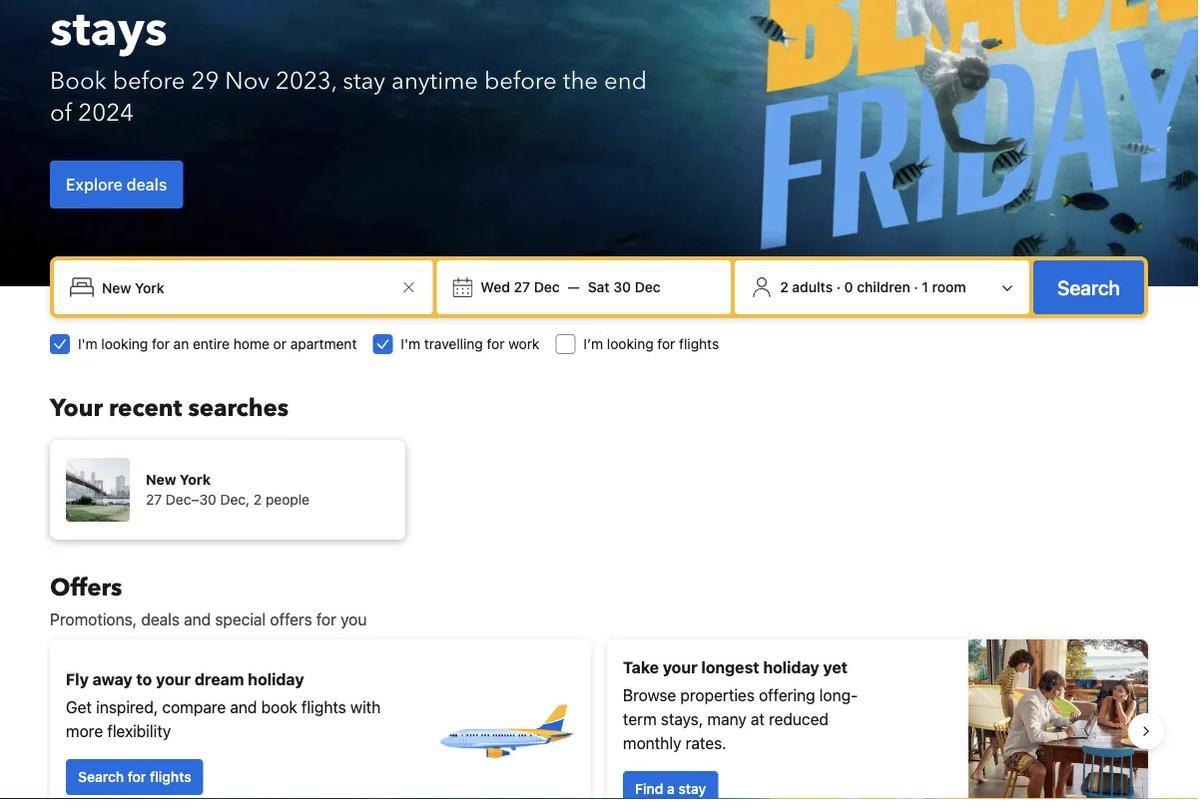 Task type: describe. For each thing, give the bounding box(es) containing it.
at
[[751, 710, 765, 729]]

room
[[932, 279, 966, 296]]

more
[[66, 722, 103, 741]]

for for an
[[152, 336, 170, 353]]

apartment
[[290, 336, 357, 353]]

0 horizontal spatial flights
[[150, 769, 191, 786]]

0
[[845, 279, 853, 296]]

2 adults · 0 children · 1 room
[[780, 279, 966, 296]]

your
[[50, 392, 103, 425]]

for for work
[[487, 336, 505, 353]]

holiday inside take your longest holiday yet browse properties offering long- term stays, many at reduced monthly rates.
[[763, 659, 820, 678]]

entire
[[193, 336, 230, 353]]

1 · from the left
[[837, 279, 841, 296]]

1
[[922, 279, 929, 296]]

get
[[66, 699, 92, 717]]

2 horizontal spatial flights
[[679, 336, 719, 353]]

with
[[350, 699, 381, 717]]

search for flights
[[78, 769, 191, 786]]

stay inside book before 29 nov 2023, stay anytime before the end of 2024
[[343, 64, 386, 97]]

dream
[[195, 671, 244, 690]]

sat
[[588, 279, 610, 296]]

a
[[667, 781, 675, 798]]

explore deals
[[66, 175, 167, 194]]

search for flights link
[[66, 760, 203, 796]]

properties
[[681, 687, 755, 706]]

find a stay link
[[623, 772, 718, 800]]

sat 30 dec button
[[580, 270, 669, 306]]

children
[[857, 279, 910, 296]]

you
[[341, 611, 367, 630]]

fly away to your dream holiday image
[[435, 662, 575, 800]]

29
[[191, 64, 219, 97]]

compare
[[162, 699, 226, 717]]

fly away to your dream holiday get inspired, compare and book flights with more flexibility
[[66, 671, 381, 741]]

dec,
[[220, 492, 250, 508]]

flexibility
[[107, 722, 171, 741]]

search for search
[[1058, 276, 1120, 299]]

2 · from the left
[[914, 279, 918, 296]]

stays,
[[661, 710, 703, 729]]

wed 27 dec — sat 30 dec
[[481, 279, 661, 296]]

2 inside new york 27 dec–30 dec, 2 people
[[254, 492, 262, 508]]

inspired,
[[96, 699, 158, 717]]

your inside take your longest holiday yet browse properties offering long- term stays, many at reduced monthly rates.
[[663, 659, 698, 678]]

or
[[273, 336, 287, 353]]

browse
[[623, 687, 676, 706]]

long-
[[820, 687, 858, 706]]

explore deals link
[[50, 161, 183, 209]]

—
[[568, 279, 580, 296]]

2024
[[78, 96, 134, 129]]

offers
[[50, 572, 122, 605]]

fly
[[66, 671, 89, 690]]

1 horizontal spatial 27
[[514, 279, 530, 296]]

new
[[146, 472, 176, 488]]

take your longest holiday yet image
[[969, 640, 1148, 800]]

explore
[[66, 175, 123, 194]]

i'm
[[584, 336, 603, 353]]

book before 29 nov 2023, stay anytime before the end of 2024
[[50, 64, 647, 129]]

york
[[180, 472, 211, 488]]

wed 27 dec button
[[473, 270, 568, 306]]

2 dec from the left
[[635, 279, 661, 296]]

many
[[707, 710, 747, 729]]

find a stay
[[635, 781, 706, 798]]

longest
[[702, 659, 759, 678]]



Task type: locate. For each thing, give the bounding box(es) containing it.
offers promotions, deals and special offers for you
[[50, 572, 367, 630]]

for left the an
[[152, 336, 170, 353]]

monthly
[[623, 734, 682, 753]]

your recent searches
[[50, 392, 289, 425]]

2 before from the left
[[484, 64, 557, 97]]

1 before from the left
[[113, 64, 185, 97]]

2023,
[[276, 64, 337, 97]]

0 horizontal spatial looking
[[101, 336, 148, 353]]

people
[[266, 492, 310, 508]]

0 horizontal spatial 2
[[254, 492, 262, 508]]

stay right a
[[679, 781, 706, 798]]

27
[[514, 279, 530, 296], [146, 492, 162, 508]]

1 horizontal spatial and
[[230, 699, 257, 717]]

search inside region
[[78, 769, 124, 786]]

and left special
[[184, 611, 211, 630]]

i'm left travelling
[[401, 336, 420, 353]]

0 vertical spatial and
[[184, 611, 211, 630]]

before
[[113, 64, 185, 97], [484, 64, 557, 97]]

stay
[[343, 64, 386, 97], [679, 781, 706, 798]]

away
[[93, 671, 133, 690]]

0 horizontal spatial 27
[[146, 492, 162, 508]]

1 horizontal spatial stay
[[679, 781, 706, 798]]

i'm looking for an entire home or apartment
[[78, 336, 357, 353]]

for inside region
[[128, 769, 146, 786]]

0 horizontal spatial your
[[156, 671, 191, 690]]

and left book
[[230, 699, 257, 717]]

holiday
[[763, 659, 820, 678], [248, 671, 304, 690]]

1 vertical spatial deals
[[141, 611, 180, 630]]

0 horizontal spatial before
[[113, 64, 185, 97]]

1 dec from the left
[[534, 279, 560, 296]]

anytime
[[392, 64, 478, 97]]

0 horizontal spatial search
[[78, 769, 124, 786]]

reduced
[[769, 710, 829, 729]]

find
[[635, 781, 663, 798]]

0 horizontal spatial ·
[[837, 279, 841, 296]]

and inside offers promotions, deals and special offers for you
[[184, 611, 211, 630]]

for down flexibility
[[128, 769, 146, 786]]

and inside "fly away to your dream holiday get inspired, compare and book flights with more flexibility"
[[230, 699, 257, 717]]

your right to
[[156, 671, 191, 690]]

0 vertical spatial 27
[[514, 279, 530, 296]]

2
[[780, 279, 789, 296], [254, 492, 262, 508]]

book
[[261, 699, 297, 717]]

1 i'm from the left
[[78, 336, 97, 353]]

looking for i'm
[[607, 336, 654, 353]]

2 i'm from the left
[[401, 336, 420, 353]]

i'm travelling for work
[[401, 336, 540, 353]]

27 right wed
[[514, 279, 530, 296]]

0 vertical spatial stay
[[343, 64, 386, 97]]

before left '29'
[[113, 64, 185, 97]]

to
[[136, 671, 152, 690]]

home
[[233, 336, 270, 353]]

term
[[623, 710, 657, 729]]

1 horizontal spatial holiday
[[763, 659, 820, 678]]

1 vertical spatial 27
[[146, 492, 162, 508]]

2 inside button
[[780, 279, 789, 296]]

take
[[623, 659, 659, 678]]

0 vertical spatial deals
[[127, 175, 167, 194]]

book
[[50, 64, 107, 97]]

dec–30
[[166, 492, 216, 508]]

2 right dec,
[[254, 492, 262, 508]]

looking
[[101, 336, 148, 353], [607, 336, 654, 353]]

yet
[[823, 659, 848, 678]]

nov
[[225, 64, 270, 97]]

looking left the an
[[101, 336, 148, 353]]

holiday inside "fly away to your dream holiday get inspired, compare and book flights with more flexibility"
[[248, 671, 304, 690]]

wed
[[481, 279, 510, 296]]

1 vertical spatial stay
[[679, 781, 706, 798]]

dec right "30"
[[635, 279, 661, 296]]

dec left —
[[534, 279, 560, 296]]

deals
[[127, 175, 167, 194], [141, 611, 180, 630]]

for down "sat 30 dec" button
[[657, 336, 675, 353]]

flights
[[679, 336, 719, 353], [302, 699, 346, 717], [150, 769, 191, 786]]

special
[[215, 611, 266, 630]]

1 horizontal spatial flights
[[302, 699, 346, 717]]

dec
[[534, 279, 560, 296], [635, 279, 661, 296]]

your right take
[[663, 659, 698, 678]]

travelling
[[424, 336, 483, 353]]

2 adults · 0 children · 1 room button
[[743, 269, 1022, 307]]

promotions,
[[50, 611, 137, 630]]

flights inside "fly away to your dream holiday get inspired, compare and book flights with more flexibility"
[[302, 699, 346, 717]]

stay right 2023,
[[343, 64, 386, 97]]

and
[[184, 611, 211, 630], [230, 699, 257, 717]]

offers
[[270, 611, 312, 630]]

the
[[563, 64, 598, 97]]

1 vertical spatial search
[[78, 769, 124, 786]]

deals inside offers promotions, deals and special offers for you
[[141, 611, 180, 630]]

i'm looking for flights
[[584, 336, 719, 353]]

for left work
[[487, 336, 505, 353]]

·
[[837, 279, 841, 296], [914, 279, 918, 296]]

0 vertical spatial 2
[[780, 279, 789, 296]]

0 horizontal spatial stay
[[343, 64, 386, 97]]

· left '1'
[[914, 279, 918, 296]]

1 horizontal spatial ·
[[914, 279, 918, 296]]

searches
[[188, 392, 289, 425]]

· left 0
[[837, 279, 841, 296]]

0 horizontal spatial holiday
[[248, 671, 304, 690]]

stay inside 'link'
[[679, 781, 706, 798]]

before left the
[[484, 64, 557, 97]]

search button
[[1034, 261, 1144, 315]]

i'm for i'm travelling for work
[[401, 336, 420, 353]]

i'm for i'm looking for an entire home or apartment
[[78, 336, 97, 353]]

2 vertical spatial flights
[[150, 769, 191, 786]]

work
[[508, 336, 540, 353]]

1 horizontal spatial 2
[[780, 279, 789, 296]]

2 looking from the left
[[607, 336, 654, 353]]

0 vertical spatial search
[[1058, 276, 1120, 299]]

new york 27 dec–30 dec, 2 people
[[146, 472, 310, 508]]

1 looking from the left
[[101, 336, 148, 353]]

1 vertical spatial flights
[[302, 699, 346, 717]]

for left "you"
[[316, 611, 336, 630]]

30
[[613, 279, 631, 296]]

1 horizontal spatial looking
[[607, 336, 654, 353]]

0 vertical spatial flights
[[679, 336, 719, 353]]

region
[[34, 632, 1164, 800]]

search for search for flights
[[78, 769, 124, 786]]

rates.
[[686, 734, 727, 753]]

of
[[50, 96, 72, 129]]

0 horizontal spatial i'm
[[78, 336, 97, 353]]

recent
[[109, 392, 182, 425]]

end
[[604, 64, 647, 97]]

1 vertical spatial 2
[[254, 492, 262, 508]]

1 vertical spatial and
[[230, 699, 257, 717]]

your
[[663, 659, 698, 678], [156, 671, 191, 690]]

search
[[1058, 276, 1120, 299], [78, 769, 124, 786]]

0 horizontal spatial dec
[[534, 279, 560, 296]]

search inside 'button'
[[1058, 276, 1120, 299]]

deals up to
[[141, 611, 180, 630]]

1 horizontal spatial search
[[1058, 276, 1120, 299]]

27 down 'new'
[[146, 492, 162, 508]]

1 horizontal spatial dec
[[635, 279, 661, 296]]

an
[[173, 336, 189, 353]]

27 inside new york 27 dec–30 dec, 2 people
[[146, 492, 162, 508]]

Where are you going? field
[[94, 270, 397, 306]]

holiday up offering
[[763, 659, 820, 678]]

for inside offers promotions, deals and special offers for you
[[316, 611, 336, 630]]

2 left adults at the top of page
[[780, 279, 789, 296]]

i'm up your
[[78, 336, 97, 353]]

adults
[[792, 279, 833, 296]]

1 horizontal spatial your
[[663, 659, 698, 678]]

looking right i'm
[[607, 336, 654, 353]]

deals right the explore
[[127, 175, 167, 194]]

for for flights
[[657, 336, 675, 353]]

0 horizontal spatial and
[[184, 611, 211, 630]]

offering
[[759, 687, 815, 706]]

i'm
[[78, 336, 97, 353], [401, 336, 420, 353]]

holiday up book
[[248, 671, 304, 690]]

region containing take your longest holiday yet
[[34, 632, 1164, 800]]

your inside "fly away to your dream holiday get inspired, compare and book flights with more flexibility"
[[156, 671, 191, 690]]

take your longest holiday yet browse properties offering long- term stays, many at reduced monthly rates.
[[623, 659, 858, 753]]

looking for i'm
[[101, 336, 148, 353]]

for
[[152, 336, 170, 353], [487, 336, 505, 353], [657, 336, 675, 353], [316, 611, 336, 630], [128, 769, 146, 786]]

1 horizontal spatial i'm
[[401, 336, 420, 353]]

1 horizontal spatial before
[[484, 64, 557, 97]]



Task type: vqa. For each thing, say whether or not it's contained in the screenshot.
6 FEBRUARY 2024 option
no



